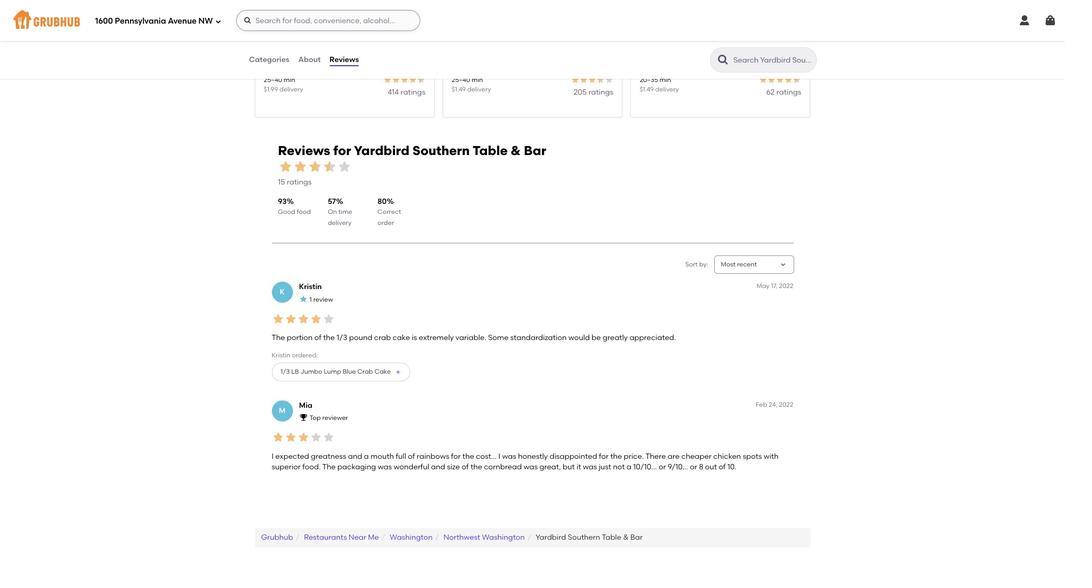 Task type: locate. For each thing, give the bounding box(es) containing it.
was up cornbread
[[502, 452, 516, 461]]

10.
[[728, 463, 737, 472]]

93
[[278, 197, 287, 206]]

0 horizontal spatial washington
[[390, 534, 433, 543]]

8
[[699, 463, 704, 472]]

i up superior
[[272, 452, 274, 461]]

$1.49 inside 20–35 min $1.49 delivery
[[640, 86, 654, 93]]

delivery inside 20–35 min $1.49 delivery
[[656, 86, 679, 93]]

0 horizontal spatial 1/3
[[281, 368, 290, 376]]

1 vertical spatial and
[[431, 463, 445, 472]]

2022 for i expected greatness and a mouth full of rainbows for the cost... i was honestly disappointed for the price. there are cheaper chicken spots with superior food. the packaging was wonderful and size of the cornbread was great, but it was just not a 10/10... or 9/10... or 8 out of 10.
[[779, 401, 794, 409]]

1/3
[[337, 334, 347, 343], [281, 368, 290, 376]]

1 washington from the left
[[390, 534, 433, 543]]

a right not
[[627, 463, 632, 472]]

bar
[[524, 143, 547, 158], [631, 534, 643, 543]]

mcdonald's
[[264, 49, 313, 59]]

are
[[668, 452, 680, 461]]

delivery for 414 ratings
[[280, 86, 303, 93]]

svg image
[[1019, 14, 1031, 27], [1044, 14, 1057, 27], [215, 18, 221, 24]]

1/3 left lb on the bottom left
[[281, 368, 290, 376]]

the right portion
[[323, 334, 335, 343]]

size
[[447, 463, 460, 472]]

0 horizontal spatial kristin
[[272, 352, 290, 359]]

delivery for 62 ratings
[[656, 86, 679, 93]]

1 horizontal spatial for
[[451, 452, 461, 461]]

delivery inside 57 on time delivery
[[328, 219, 352, 227]]

delivery inside 25–40 min $1.49 delivery
[[468, 86, 491, 93]]

0 horizontal spatial $1.49
[[452, 86, 466, 93]]

min inside 25–40 min $1.99 delivery
[[284, 76, 295, 84]]

of right size
[[462, 463, 469, 472]]

washington
[[390, 534, 433, 543], [482, 534, 525, 543]]

sort by:
[[686, 261, 708, 268]]

kristin up the '1'
[[299, 283, 322, 292]]

kristin for kristin
[[299, 283, 322, 292]]

0 vertical spatial &
[[511, 143, 521, 158]]

0 horizontal spatial for
[[333, 143, 351, 158]]

min
[[284, 76, 295, 84], [472, 76, 483, 84], [660, 76, 671, 84]]

kristin left ordered:
[[272, 352, 290, 359]]

the down "greatness"
[[322, 463, 336, 472]]

northwest
[[444, 534, 480, 543]]

1 vertical spatial yardbird
[[536, 534, 566, 543]]

categories
[[249, 55, 289, 64]]

1 vertical spatial 2022
[[779, 401, 794, 409]]

1600 pennsylvania avenue nw
[[95, 16, 213, 26]]

25–40 inside 25–40 min $1.99 delivery
[[264, 76, 282, 84]]

the left portion
[[272, 334, 285, 343]]

1 horizontal spatial kristin
[[299, 283, 322, 292]]

17,
[[771, 283, 778, 290]]

categories button
[[249, 41, 290, 79]]

min for 205 ratings
[[472, 76, 483, 84]]

25–40 for 414 ratings
[[264, 76, 282, 84]]

a
[[364, 452, 369, 461], [627, 463, 632, 472]]

Sort by: field
[[721, 260, 757, 270]]

1 horizontal spatial washington
[[482, 534, 525, 543]]

$1.49 for 62
[[640, 86, 654, 93]]

is
[[412, 334, 417, 343]]

delivery inside 25–40 min $1.99 delivery
[[280, 86, 303, 93]]

star icon image
[[383, 76, 392, 84], [392, 76, 400, 84], [400, 76, 409, 84], [409, 76, 417, 84], [417, 76, 426, 84], [417, 76, 426, 84], [571, 76, 580, 84], [580, 76, 588, 84], [588, 76, 597, 84], [597, 76, 605, 84], [597, 76, 605, 84], [605, 76, 614, 84], [760, 76, 768, 84], [768, 76, 776, 84], [776, 76, 785, 84], [785, 76, 793, 84], [793, 76, 802, 84], [793, 76, 802, 84], [278, 160, 293, 174], [293, 160, 308, 174], [308, 160, 322, 174], [322, 160, 337, 174], [322, 160, 337, 174], [337, 160, 352, 174], [299, 295, 308, 303], [272, 313, 284, 326], [284, 313, 297, 326], [297, 313, 310, 326], [310, 313, 322, 326], [322, 313, 335, 326], [272, 432, 284, 444], [284, 432, 297, 444], [297, 432, 310, 444], [310, 432, 322, 444], [322, 432, 335, 444]]

and up packaging
[[348, 452, 362, 461]]

1 horizontal spatial southern
[[568, 534, 600, 543]]

rainbows
[[417, 452, 449, 461]]

2022 right 17,
[[779, 283, 794, 290]]

0 horizontal spatial bar
[[524, 143, 547, 158]]

the
[[323, 334, 335, 343], [463, 452, 474, 461], [611, 452, 622, 461], [471, 463, 482, 472]]

0 horizontal spatial &
[[511, 143, 521, 158]]

0 horizontal spatial 25–40
[[264, 76, 282, 84]]

1 min from the left
[[284, 76, 295, 84]]

1 vertical spatial bar
[[631, 534, 643, 543]]

min inside 20–35 min $1.49 delivery
[[660, 76, 671, 84]]

or left 8
[[690, 463, 697, 472]]

1 horizontal spatial a
[[627, 463, 632, 472]]

m
[[279, 407, 286, 415]]

or down there
[[659, 463, 666, 472]]

1 vertical spatial table
[[602, 534, 622, 543]]

reviews right about
[[330, 55, 359, 64]]

0 vertical spatial reviews
[[330, 55, 359, 64]]

superior
[[272, 463, 301, 472]]

extremely
[[419, 334, 454, 343]]

25–40 inside 25–40 min $1.49 delivery
[[452, 76, 470, 84]]

1 horizontal spatial or
[[690, 463, 697, 472]]

grubhub
[[261, 534, 293, 543]]

cost...
[[476, 452, 497, 461]]

jumbo
[[300, 368, 322, 376]]

southern
[[413, 143, 470, 158], [568, 534, 600, 543]]

near
[[349, 534, 366, 543]]

i up cornbread
[[499, 452, 501, 461]]

restaurants near me link
[[304, 534, 379, 543]]

for up size
[[451, 452, 461, 461]]

1 horizontal spatial and
[[431, 463, 445, 472]]

reviews
[[330, 55, 359, 64], [278, 143, 330, 158]]

for up just in the right bottom of the page
[[599, 452, 609, 461]]

&
[[511, 143, 521, 158], [623, 534, 629, 543]]

1 horizontal spatial yardbird
[[536, 534, 566, 543]]

2 2022 from the top
[[779, 401, 794, 409]]

or
[[659, 463, 666, 472], [690, 463, 697, 472]]

kristin
[[299, 283, 322, 292], [272, 352, 290, 359]]

2 i from the left
[[499, 452, 501, 461]]

2 25–40 from the left
[[452, 76, 470, 84]]

205 ratings
[[574, 88, 614, 97]]

1/3 left pound
[[337, 334, 347, 343]]

2022 right the 24,
[[779, 401, 794, 409]]

reviews inside reviews button
[[330, 55, 359, 64]]

the portion of the 1/3 pound crab cake is extremely variable. some standardization would be greatly appreciated.
[[272, 334, 676, 343]]

may
[[757, 283, 770, 290]]

1 $1.49 from the left
[[452, 86, 466, 93]]

Search Yardbird Southern Table & Bar search field
[[733, 55, 813, 65]]

2 $1.49 from the left
[[640, 86, 654, 93]]

0 horizontal spatial i
[[272, 452, 274, 461]]

1 horizontal spatial &
[[623, 534, 629, 543]]

plus icon image
[[395, 369, 401, 376]]

of
[[314, 334, 322, 343], [408, 452, 415, 461], [462, 463, 469, 472], [719, 463, 726, 472]]

ratings right 62
[[777, 88, 802, 97]]

$1.49 right 414 ratings at the top left of the page
[[452, 86, 466, 93]]

reviews up 15 ratings at the top
[[278, 143, 330, 158]]

nw
[[199, 16, 213, 26]]

62
[[767, 88, 775, 97]]

variable.
[[456, 334, 487, 343]]

0 horizontal spatial or
[[659, 463, 666, 472]]

1 vertical spatial reviews
[[278, 143, 330, 158]]

1 horizontal spatial table
[[602, 534, 622, 543]]

ratings right the 15
[[287, 178, 312, 187]]

but
[[563, 463, 575, 472]]

1 horizontal spatial 25–40
[[452, 76, 470, 84]]

would
[[569, 334, 590, 343]]

0 horizontal spatial yardbird
[[354, 143, 410, 158]]

0 vertical spatial kristin
[[299, 283, 322, 292]]

i
[[272, 452, 274, 461], [499, 452, 501, 461]]

0 horizontal spatial a
[[364, 452, 369, 461]]

9/10...
[[668, 463, 688, 472]]

restaurants near me
[[304, 534, 379, 543]]

i expected greatness and a mouth full of rainbows for the cost... i was honestly disappointed for the price. there are cheaper chicken spots with superior food. the packaging was wonderful and size of the cornbread was great, but it was just not a 10/10... or 9/10... or 8 out of 10.
[[272, 452, 779, 472]]

1 horizontal spatial min
[[472, 76, 483, 84]]

1 25–40 from the left
[[264, 76, 282, 84]]

1 vertical spatial kristin
[[272, 352, 290, 359]]

3 min from the left
[[660, 76, 671, 84]]

delivery for 205 ratings
[[468, 86, 491, 93]]

0 vertical spatial the
[[272, 334, 285, 343]]

1 vertical spatial &
[[623, 534, 629, 543]]

spots
[[743, 452, 762, 461]]

0 vertical spatial yardbird
[[354, 143, 410, 158]]

time
[[339, 209, 352, 216]]

ratings right 205
[[589, 88, 614, 97]]

2 horizontal spatial min
[[660, 76, 671, 84]]

1 horizontal spatial i
[[499, 452, 501, 461]]

ratings for 15 ratings
[[287, 178, 312, 187]]

2022 for the portion of the 1/3 pound crab cake is extremely variable. some standardization would be greatly appreciated.
[[779, 283, 794, 290]]

was
[[502, 452, 516, 461], [378, 463, 392, 472], [524, 463, 538, 472], [583, 463, 597, 472]]

0 vertical spatial 2022
[[779, 283, 794, 290]]

washington right me
[[390, 534, 433, 543]]

1 vertical spatial 1/3
[[281, 368, 290, 376]]

1 horizontal spatial $1.49
[[640, 86, 654, 93]]

1 horizontal spatial svg image
[[1019, 14, 1031, 27]]

honestly
[[518, 452, 548, 461]]

the left cost...
[[463, 452, 474, 461]]

out
[[705, 463, 717, 472]]

reviews for reviews
[[330, 55, 359, 64]]

ratings for 414 ratings
[[401, 88, 426, 97]]

disappointed
[[550, 452, 597, 461]]

just
[[599, 463, 611, 472]]

min for 414 ratings
[[284, 76, 295, 84]]

ratings right 414
[[401, 88, 426, 97]]

1 2022 from the top
[[779, 283, 794, 290]]

0 horizontal spatial min
[[284, 76, 295, 84]]

kristin ordered:
[[272, 352, 318, 359]]

delivery
[[280, 86, 303, 93], [468, 86, 491, 93], [656, 86, 679, 93], [328, 219, 352, 227]]

1 vertical spatial the
[[322, 463, 336, 472]]

a up packaging
[[364, 452, 369, 461]]

20–35 min $1.49 delivery
[[640, 76, 679, 93]]

24,
[[769, 401, 778, 409]]

1/3 lb jumbo lump blue crab cake button
[[272, 363, 410, 382]]

80 correct order
[[378, 197, 401, 227]]

0 vertical spatial bar
[[524, 143, 547, 158]]

1 i from the left
[[272, 452, 274, 461]]

$1.49 down '20–35'
[[640, 86, 654, 93]]

1 horizontal spatial the
[[322, 463, 336, 472]]

$1.49 inside 25–40 min $1.49 delivery
[[452, 86, 466, 93]]

and
[[348, 452, 362, 461], [431, 463, 445, 472]]

0 vertical spatial table
[[473, 143, 508, 158]]

0 horizontal spatial southern
[[413, 143, 470, 158]]

of right full
[[408, 452, 415, 461]]

and down rainbows
[[431, 463, 445, 472]]

cake
[[393, 334, 410, 343]]

washington right northwest
[[482, 534, 525, 543]]

414
[[388, 88, 399, 97]]

1 horizontal spatial 1/3
[[337, 334, 347, 343]]

$1.49 for 205
[[452, 86, 466, 93]]

Search for food, convenience, alcohol... search field
[[236, 10, 420, 31]]

the down cost...
[[471, 463, 482, 472]]

cake
[[375, 368, 391, 376]]

food.
[[303, 463, 321, 472]]

price.
[[624, 452, 644, 461]]

me
[[368, 534, 379, 543]]

2 min from the left
[[472, 76, 483, 84]]

northwest washington
[[444, 534, 525, 543]]

min inside 25–40 min $1.49 delivery
[[472, 76, 483, 84]]

0 horizontal spatial and
[[348, 452, 362, 461]]

mcdonald's logo image
[[310, 0, 379, 40]]

expected
[[276, 452, 309, 461]]

for up 57
[[333, 143, 351, 158]]



Task type: describe. For each thing, give the bounding box(es) containing it.
mia
[[299, 401, 313, 410]]

food
[[297, 209, 311, 216]]

25–40 for 205 ratings
[[452, 76, 470, 84]]

feb 24, 2022
[[756, 401, 794, 409]]

svg image
[[243, 16, 252, 25]]

k
[[280, 288, 285, 297]]

restaurants
[[304, 534, 347, 543]]

kristin for kristin ordered:
[[272, 352, 290, 359]]

of left 10.
[[719, 463, 726, 472]]

caret down icon image
[[779, 261, 787, 269]]

1/3 lb jumbo lump blue crab cake
[[281, 368, 391, 376]]

mcdonald's link
[[264, 49, 426, 60]]

some
[[488, 334, 509, 343]]

0 horizontal spatial svg image
[[215, 18, 221, 24]]

0 vertical spatial southern
[[413, 143, 470, 158]]

by:
[[700, 261, 708, 268]]

was down mouth
[[378, 463, 392, 472]]

standardization
[[511, 334, 567, 343]]

it
[[577, 463, 581, 472]]

10/10...
[[633, 463, 657, 472]]

search icon image
[[717, 54, 730, 66]]

yardbird southern table & bar
[[536, 534, 643, 543]]

2 horizontal spatial for
[[599, 452, 609, 461]]

on
[[328, 209, 337, 216]]

25–40 min $1.49 delivery
[[452, 76, 491, 93]]

greatness
[[311, 452, 346, 461]]

0 horizontal spatial the
[[272, 334, 285, 343]]

80
[[378, 197, 387, 206]]

2 washington from the left
[[482, 534, 525, 543]]

1
[[310, 296, 312, 304]]

most recent
[[721, 261, 757, 268]]

appreciated.
[[630, 334, 676, 343]]

blue
[[343, 368, 356, 376]]

wonderful
[[394, 463, 429, 472]]

lump
[[324, 368, 341, 376]]

57 on time delivery
[[328, 197, 352, 227]]

pennsylvania
[[115, 16, 166, 26]]

reviews for reviews for yardbird southern table & bar
[[278, 143, 330, 158]]

avenue
[[168, 16, 197, 26]]

about button
[[298, 41, 321, 79]]

reviewer
[[322, 415, 348, 422]]

$1.99
[[264, 86, 278, 93]]

the up not
[[611, 452, 622, 461]]

25–40 min $1.99 delivery
[[264, 76, 303, 93]]

grubhub link
[[261, 534, 293, 543]]

20–35
[[640, 76, 658, 84]]

1/3 inside button
[[281, 368, 290, 376]]

with
[[764, 452, 779, 461]]

ratings for 205 ratings
[[589, 88, 614, 97]]

american
[[279, 63, 309, 70]]

0 horizontal spatial table
[[473, 143, 508, 158]]

top
[[310, 415, 321, 422]]

2 horizontal spatial svg image
[[1044, 14, 1057, 27]]

was down 'honestly'
[[524, 463, 538, 472]]

min for 62 ratings
[[660, 76, 671, 84]]

recent
[[737, 261, 757, 268]]

2 or from the left
[[690, 463, 697, 472]]

1 vertical spatial a
[[627, 463, 632, 472]]

0 vertical spatial a
[[364, 452, 369, 461]]

there
[[646, 452, 666, 461]]

northwest washington link
[[444, 534, 525, 543]]

0 vertical spatial 1/3
[[337, 334, 347, 343]]

may 17, 2022
[[757, 283, 794, 290]]

subscription pass image
[[264, 63, 275, 71]]

p.f. chang's  logo image
[[443, 0, 622, 59]]

was right the it
[[583, 463, 597, 472]]

chicken
[[714, 452, 741, 461]]

414 ratings
[[388, 88, 426, 97]]

of right portion
[[314, 334, 322, 343]]

1 or from the left
[[659, 463, 666, 472]]

most
[[721, 261, 736, 268]]

full
[[396, 452, 406, 461]]

0 vertical spatial and
[[348, 452, 362, 461]]

correct
[[378, 209, 401, 216]]

1 review
[[310, 296, 333, 304]]

trophy icon image
[[299, 414, 308, 422]]

62 ratings
[[767, 88, 802, 97]]

yardbird southern table & bar link
[[536, 534, 643, 543]]

205
[[574, 88, 587, 97]]

hard rock cafe logo image
[[631, 0, 810, 59]]

portion
[[287, 334, 313, 343]]

15 ratings
[[278, 178, 312, 187]]

feb
[[756, 401, 767, 409]]

1 vertical spatial southern
[[568, 534, 600, 543]]

93 good food
[[278, 197, 311, 216]]

order
[[378, 219, 394, 227]]

cheaper
[[682, 452, 712, 461]]

ratings for 62 ratings
[[777, 88, 802, 97]]

the inside the "i expected greatness and a mouth full of rainbows for the cost... i was honestly disappointed for the price. there are cheaper chicken spots with superior food. the packaging was wonderful and size of the cornbread was great, but it was just not a 10/10... or 9/10... or 8 out of 10."
[[322, 463, 336, 472]]

reviews for yardbird southern table & bar
[[278, 143, 547, 158]]

be
[[592, 334, 601, 343]]

good
[[278, 209, 295, 216]]

crab
[[358, 368, 373, 376]]

mouth
[[371, 452, 394, 461]]

greatly
[[603, 334, 628, 343]]

review
[[313, 296, 333, 304]]

lb
[[291, 368, 299, 376]]

sort
[[686, 261, 698, 268]]

1 horizontal spatial bar
[[631, 534, 643, 543]]

main navigation navigation
[[0, 0, 1065, 41]]

reviews button
[[329, 41, 360, 79]]

great,
[[540, 463, 561, 472]]

packaging
[[338, 463, 376, 472]]



Task type: vqa. For each thing, say whether or not it's contained in the screenshot.
(GF) Limited daily & one size only! Served with bean sprouts, basil, limes, and jalapenos.
no



